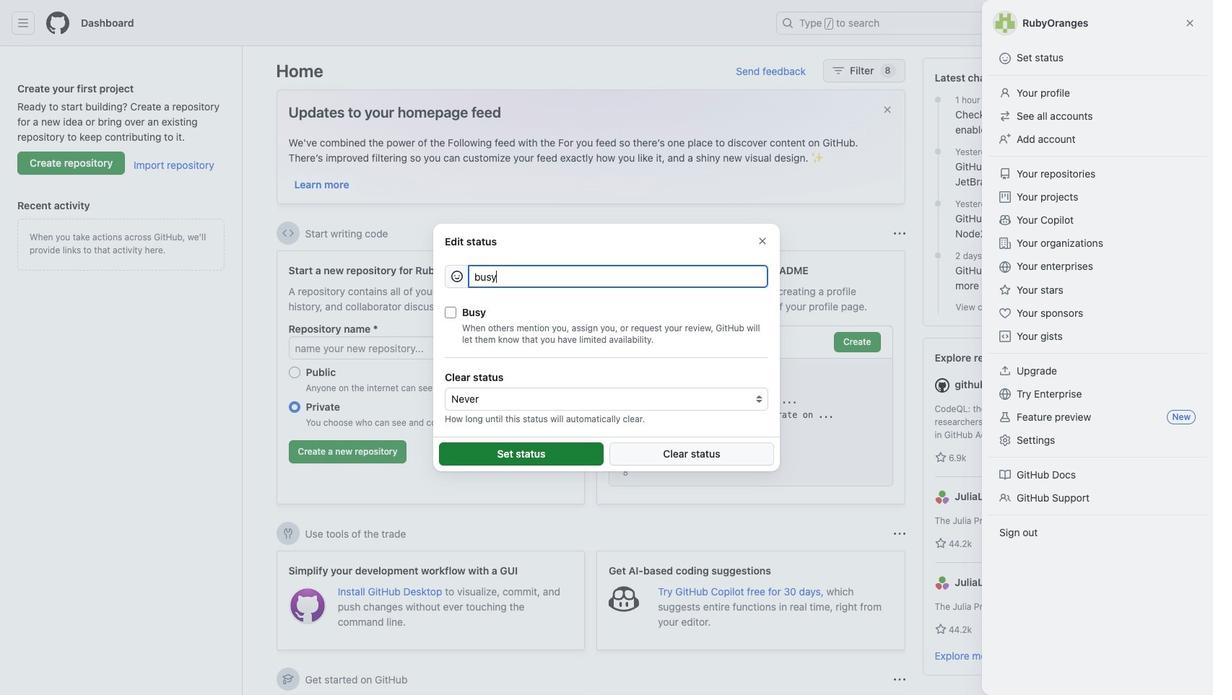 Task type: locate. For each thing, give the bounding box(es) containing it.
star image
[[935, 452, 947, 464], [935, 624, 947, 636]]

2 dot fill image from the top
[[933, 198, 944, 210]]

explore element
[[923, 58, 1180, 696]]

0 vertical spatial star image
[[935, 452, 947, 464]]

star image
[[935, 538, 947, 550]]

plus image
[[1054, 17, 1066, 29]]

homepage image
[[46, 12, 69, 35]]

dot fill image
[[933, 146, 944, 158], [933, 198, 944, 210], [933, 250, 944, 262]]

2 vertical spatial dot fill image
[[933, 250, 944, 262]]

1 vertical spatial dot fill image
[[933, 198, 944, 210]]

2 star image from the top
[[935, 624, 947, 636]]

3 dot fill image from the top
[[933, 250, 944, 262]]

0 vertical spatial dot fill image
[[933, 146, 944, 158]]

1 vertical spatial star image
[[935, 624, 947, 636]]

triangle down image
[[1069, 17, 1080, 28]]

explore repositories navigation
[[923, 338, 1180, 676]]



Task type: vqa. For each thing, say whether or not it's contained in the screenshot.
right Role
no



Task type: describe. For each thing, give the bounding box(es) containing it.
1 dot fill image from the top
[[933, 146, 944, 158]]

dot fill image
[[933, 94, 944, 105]]

command palette image
[[1012, 17, 1024, 29]]

1 star image from the top
[[935, 452, 947, 464]]

account element
[[0, 46, 243, 696]]



